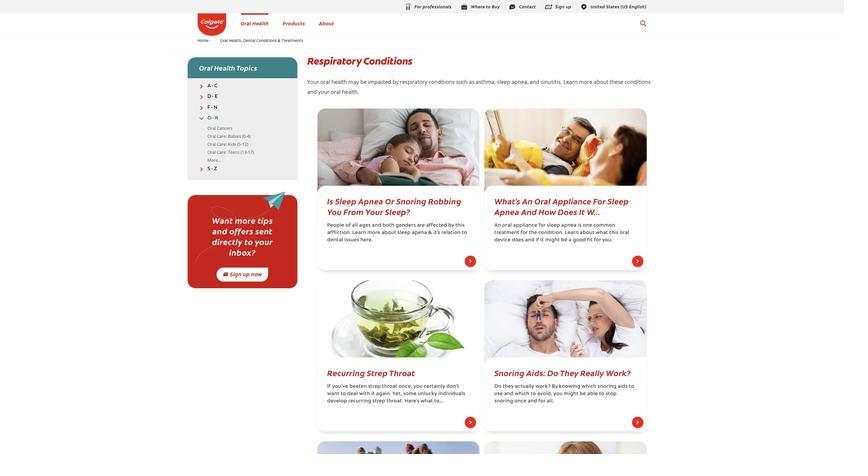 Task type: describe. For each thing, give the bounding box(es) containing it.
home link
[[193, 38, 213, 43]]

more inside want more tips and offers sent directly to your inbox?
[[235, 215, 256, 226]]

sleep inside "your oral health may be impacted by respiratory conditions such as asthma, sleep apnea, and sinusitis. learn more about these conditions and your oral health."
[[497, 78, 511, 86]]

sinusitis.
[[541, 78, 562, 86]]

sign up now link
[[217, 268, 268, 282]]

here's
[[405, 399, 420, 404]]

to left avoid,
[[531, 392, 536, 396]]

be inside "your oral health may be impacted by respiratory conditions such as asthma, sleep apnea, and sinusitis. learn more about these conditions and your oral health."
[[361, 78, 367, 86]]

for up condition.
[[539, 223, 546, 228]]

be inside the an oral appliance for sleep apnea is one common treatment for the condition. learn about what this oral device does and if it might be a good fit for you.
[[561, 238, 568, 243]]

you.
[[603, 238, 613, 243]]

relation
[[442, 230, 461, 235]]

- for s
[[211, 166, 213, 171]]

if
[[536, 238, 540, 243]]

dental
[[243, 38, 256, 43]]

may
[[349, 78, 359, 86]]

this inside people of all ages and both genders are affected by this affliction. learn more about sleep apena & it's relation to dental issues here.
[[456, 223, 465, 228]]

ages
[[359, 223, 371, 228]]

strep
[[367, 367, 388, 378]]

throat.
[[387, 399, 404, 404]]

what inside if you've beaten strep throat once, you certainly don't want to deal with it again. yet, some unlucky individuals develop recurring strep throat. here's what to...
[[421, 399, 433, 404]]

d - e
[[208, 94, 218, 99]]

it inside if you've beaten strep throat once, you certainly don't want to deal with it again. yet, some unlucky individuals develop recurring strep throat. here's what to...
[[372, 392, 375, 396]]

this inside the an oral appliance for sleep apnea is one common treatment for the condition. learn about what this oral device does and if it might be a good fit for you.
[[610, 230, 619, 235]]

recurring strep throat
[[327, 367, 415, 378]]

oral health
[[241, 20, 269, 27]]

good
[[573, 238, 586, 243]]

topics
[[237, 63, 257, 72]]

health,
[[229, 38, 242, 43]]

oral cancers oral care: babies (0-4) oral care: kids (5-12) oral care: teens (13-17) more...
[[208, 125, 254, 163]]

- for d
[[212, 94, 214, 99]]

deal
[[347, 392, 358, 396]]

what's
[[495, 195, 521, 206]]

kids
[[228, 141, 236, 147]]

sign
[[230, 270, 242, 278]]

apnea
[[562, 223, 577, 228]]

health for oral health topics
[[214, 63, 235, 72]]

want more tips and offers sent directly to your inbox?
[[212, 215, 273, 258]]

develop
[[327, 399, 347, 404]]

aids
[[618, 384, 628, 389]]

about inside "your oral health may be impacted by respiratory conditions such as asthma, sleep apnea, and sinusitis. learn more about these conditions and your oral health."
[[594, 78, 609, 86]]

oral up dental
[[241, 20, 251, 27]]

home
[[198, 38, 209, 43]]

& inside people of all ages and both genders are affected by this affliction. learn more about sleep apena & it's relation to dental issues here.
[[429, 230, 432, 235]]

as
[[469, 78, 475, 86]]

for
[[594, 195, 606, 206]]

respiratory
[[400, 78, 428, 86]]

about for is sleep apnea or snoring robbing you from your sleep?
[[382, 230, 396, 235]]

apena
[[412, 230, 427, 235]]

to right able on the bottom
[[600, 392, 605, 396]]

about
[[319, 20, 334, 27]]

learn inside people of all ages and both genders are affected by this affliction. learn more about sleep apena & it's relation to dental issues here.
[[353, 230, 366, 235]]

oral cancers link
[[208, 125, 233, 131]]

o - r
[[208, 116, 218, 121]]

0 horizontal spatial which
[[515, 392, 530, 396]]

o - r menu
[[188, 125, 297, 164]]

an oral appliance for sleep apnea is one common treatment for the condition. learn about what this oral device does and if it might be a good fit for you.
[[495, 223, 630, 243]]

individuals
[[439, 392, 466, 396]]

might inside do they actually work? by knowing which snoring aids to use and which to avoid, you might be able to stop snoring once and for all.
[[564, 392, 579, 396]]

is
[[578, 223, 582, 228]]

oral health topics
[[199, 63, 257, 72]]

1 vertical spatial snoring
[[495, 399, 514, 404]]

oral health button
[[241, 20, 269, 27]]

use
[[495, 392, 503, 396]]

device
[[495, 238, 511, 243]]

0 horizontal spatial conditions
[[257, 38, 277, 43]]

your inside want more tips and offers sent directly to your inbox?
[[255, 236, 273, 247]]

directly
[[212, 236, 243, 247]]

sleep inside the what's an oral appliance for sleep apnea and how does it w...
[[608, 195, 629, 206]]

more...
[[208, 157, 221, 163]]

or
[[385, 195, 395, 206]]

tips
[[258, 215, 273, 226]]

f
[[208, 105, 210, 110]]

actually
[[515, 384, 535, 389]]

a - c
[[208, 84, 218, 89]]

inbox?
[[229, 247, 256, 258]]

apnea inside is sleep apnea or snoring robbing you from your sleep?
[[359, 195, 383, 206]]

1 horizontal spatial snoring
[[598, 384, 617, 389]]

s
[[208, 166, 210, 171]]

d
[[208, 94, 211, 99]]

1 vertical spatial strep
[[373, 399, 385, 404]]

respiratory conditions
[[307, 55, 412, 68]]

(13-
[[241, 149, 248, 155]]

all
[[352, 223, 358, 228]]

1 care: from the top
[[217, 133, 227, 139]]

respiratory
[[307, 55, 362, 68]]

oral care: kids (5-12) link
[[208, 141, 248, 147]]

fit
[[588, 238, 593, 243]]

s - z
[[208, 166, 217, 171]]

don't
[[447, 384, 460, 389]]

be inside do they actually work? by knowing which snoring aids to use and which to avoid, you might be able to stop snoring once and for all.
[[580, 392, 586, 396]]

appliance
[[513, 223, 538, 228]]

health.
[[342, 88, 359, 96]]

stop
[[606, 392, 617, 396]]

want
[[327, 392, 340, 396]]

0 vertical spatial strep
[[368, 384, 381, 389]]

your inside is sleep apnea or snoring robbing you from your sleep?
[[366, 206, 383, 217]]

1 vertical spatial conditions
[[364, 55, 412, 68]]

to inside if you've beaten strep throat once, you certainly don't want to deal with it again. yet, some unlucky individuals develop recurring strep throat. here's what to...
[[341, 392, 346, 396]]

sleep inside is sleep apnea or snoring robbing you from your sleep?
[[335, 195, 357, 206]]

and inside people of all ages and both genders are affected by this affliction. learn more about sleep apena & it's relation to dental issues here.
[[372, 223, 382, 228]]

teens
[[228, 149, 240, 155]]

for right "fit"
[[594, 238, 601, 243]]

17)
[[248, 149, 254, 155]]

4)
[[247, 133, 251, 139]]

really
[[581, 367, 604, 378]]

products button
[[283, 20, 305, 27]]

oral down o - r in the top of the page
[[208, 125, 216, 131]]

to inside want more tips and offers sent directly to your inbox?
[[245, 236, 253, 247]]

more... link
[[208, 157, 221, 163]]

location icon image
[[580, 3, 588, 11]]

1 horizontal spatial snoring
[[495, 367, 525, 378]]

work?
[[536, 384, 551, 389]]

such
[[456, 78, 468, 86]]

does
[[512, 238, 524, 243]]

if
[[327, 384, 331, 389]]

o - r button
[[188, 115, 297, 121]]

aids:
[[527, 367, 546, 378]]

- for o
[[213, 116, 214, 121]]

a
[[569, 238, 572, 243]]

condition.
[[539, 230, 564, 235]]

unlucky
[[418, 392, 437, 396]]

all.
[[547, 399, 554, 404]]

up
[[243, 270, 250, 278]]

your inside "your oral health may be impacted by respiratory conditions such as asthma, sleep apnea, and sinusitis. learn more about these conditions and your oral health."
[[307, 78, 319, 86]]

- for a
[[212, 84, 213, 89]]

(0-
[[242, 133, 247, 139]]

1 conditions from the left
[[429, 78, 455, 86]]

and inside the an oral appliance for sleep apnea is one common treatment for the condition. learn about what this oral device does and if it might be a good fit for you.
[[525, 238, 535, 243]]



Task type: vqa. For each thing, say whether or not it's contained in the screenshot.
leftmost this
yes



Task type: locate. For each thing, give the bounding box(es) containing it.
health up c
[[214, 63, 235, 72]]

1 vertical spatial snoring
[[495, 367, 525, 378]]

- inside popup button
[[212, 94, 214, 99]]

health up oral health, dental conditions & treatments link
[[253, 20, 269, 27]]

is sleep apnea or snoring robbing you from your sleep?
[[327, 195, 462, 217]]

(5-
[[237, 141, 242, 147]]

0 vertical spatial your
[[307, 78, 319, 86]]

to inside people of all ages and both genders are affected by this affliction. learn more about sleep apena & it's relation to dental issues here.
[[462, 230, 467, 235]]

1 vertical spatial sleep
[[547, 223, 560, 228]]

- left r
[[213, 116, 214, 121]]

more inside "your oral health may be impacted by respiratory conditions such as asthma, sleep apnea, and sinusitis. learn more about these conditions and your oral health."
[[579, 78, 593, 86]]

by
[[393, 78, 399, 86], [449, 223, 454, 228]]

1 horizontal spatial &
[[429, 230, 432, 235]]

0 horizontal spatial by
[[393, 78, 399, 86]]

apnea left or
[[359, 195, 383, 206]]

0 vertical spatial sleep
[[497, 78, 511, 86]]

0 vertical spatial care:
[[217, 133, 227, 139]]

once,
[[399, 384, 412, 389]]

0 horizontal spatial your
[[255, 236, 273, 247]]

be left a
[[561, 238, 568, 243]]

this up 'relation'
[[456, 223, 465, 228]]

your inside "your oral health may be impacted by respiratory conditions such as asthma, sleep apnea, and sinusitis. learn more about these conditions and your oral health."
[[318, 88, 330, 96]]

more left these
[[579, 78, 593, 86]]

0 horizontal spatial snoring
[[495, 399, 514, 404]]

z
[[214, 166, 217, 171]]

for down avoid,
[[539, 399, 546, 404]]

d - e button
[[188, 94, 297, 100]]

they
[[560, 367, 579, 378]]

sign up now
[[230, 270, 262, 278]]

0 horizontal spatial your
[[307, 78, 319, 86]]

to left sent
[[245, 236, 253, 247]]

impacted
[[368, 78, 391, 86]]

0 vertical spatial it
[[541, 238, 544, 243]]

1 vertical spatial health
[[214, 63, 235, 72]]

issues
[[345, 238, 359, 243]]

health
[[332, 78, 347, 86]]

asthma,
[[476, 78, 496, 86]]

snoring up stop
[[598, 384, 617, 389]]

0 horizontal spatial it
[[372, 392, 375, 396]]

sleep?
[[385, 206, 411, 217]]

learn
[[564, 78, 578, 86], [353, 230, 366, 235], [565, 230, 579, 235]]

oral
[[241, 20, 251, 27], [220, 38, 228, 43], [199, 63, 213, 72], [208, 125, 216, 131], [208, 133, 216, 139], [208, 141, 216, 147], [208, 149, 216, 155], [535, 195, 551, 206]]

what down common
[[596, 230, 608, 235]]

conditions up impacted
[[364, 55, 412, 68]]

sleep left the apnea,
[[497, 78, 511, 86]]

0 vertical spatial do
[[548, 367, 559, 378]]

might down knowing
[[564, 392, 579, 396]]

oral up more...
[[208, 149, 216, 155]]

strep
[[368, 384, 381, 389], [373, 399, 385, 404]]

an
[[522, 195, 533, 206], [495, 223, 501, 228]]

recurring
[[349, 399, 372, 404]]

1 vertical spatial &
[[429, 230, 432, 235]]

1 horizontal spatial your
[[366, 206, 383, 217]]

do inside do they actually work? by knowing which snoring aids to use and which to avoid, you might be able to stop snoring once and for all.
[[495, 384, 502, 389]]

1 vertical spatial your
[[366, 206, 383, 217]]

and
[[521, 206, 537, 217]]

health inside popup button
[[214, 63, 235, 72]]

beaten
[[350, 384, 367, 389]]

snoring
[[598, 384, 617, 389], [495, 399, 514, 404]]

robbing
[[429, 195, 462, 206]]

and inside want more tips and offers sent directly to your inbox?
[[212, 225, 228, 236]]

paper airplane image
[[196, 189, 289, 267]]

0 vertical spatial by
[[393, 78, 399, 86]]

2 vertical spatial sleep
[[398, 230, 411, 235]]

an right what's
[[522, 195, 533, 206]]

- inside dropdown button
[[211, 166, 213, 171]]

0 vertical spatial &
[[278, 38, 281, 43]]

1 vertical spatial which
[[515, 392, 530, 396]]

n
[[214, 105, 217, 110]]

0 horizontal spatial be
[[361, 78, 367, 86]]

both
[[383, 223, 395, 228]]

sleep right the for
[[608, 195, 629, 206]]

0 vertical spatial conditions
[[257, 38, 277, 43]]

your oral health may be impacted by respiratory conditions such as asthma, sleep apnea, and sinusitis. learn more about these conditions and your oral health.
[[307, 78, 651, 96]]

snoring inside is sleep apnea or snoring robbing you from your sleep?
[[397, 195, 427, 206]]

products
[[283, 20, 305, 27]]

& left the it's
[[429, 230, 432, 235]]

an inside the an oral appliance for sleep apnea is one common treatment for the condition. learn about what this oral device does and if it might be a good fit for you.
[[495, 223, 501, 228]]

sleep inside the an oral appliance for sleep apnea is one common treatment for the condition. learn about what this oral device does and if it might be a good fit for you.
[[547, 223, 560, 228]]

health for oral health
[[253, 20, 269, 27]]

more left tips
[[235, 215, 256, 226]]

1 sleep from the left
[[335, 195, 357, 206]]

this up you.
[[610, 230, 619, 235]]

learn inside the an oral appliance for sleep apnea is one common treatment for the condition. learn about what this oral device does and if it might be a good fit for you.
[[565, 230, 579, 235]]

- inside dropdown button
[[213, 116, 214, 121]]

which up the once
[[515, 392, 530, 396]]

1 horizontal spatial what
[[596, 230, 608, 235]]

care: left kids
[[217, 141, 227, 147]]

sleep down genders
[[398, 230, 411, 235]]

r
[[215, 116, 218, 121]]

it right with
[[372, 392, 375, 396]]

more up here.
[[368, 230, 381, 235]]

w...
[[587, 206, 601, 217]]

about inside the an oral appliance for sleep apnea is one common treatment for the condition. learn about what this oral device does and if it might be a good fit for you.
[[580, 230, 595, 235]]

be left able on the bottom
[[580, 392, 586, 396]]

1 horizontal spatial health
[[253, 20, 269, 27]]

0 vertical spatial might
[[546, 238, 560, 243]]

oral left health,
[[220, 38, 228, 43]]

0 horizontal spatial health
[[214, 63, 235, 72]]

for inside do they actually work? by knowing which snoring aids to use and which to avoid, you might be able to stop snoring once and for all.
[[539, 399, 546, 404]]

1 vertical spatial care:
[[217, 141, 227, 147]]

0 vertical spatial your
[[318, 88, 330, 96]]

learn right sinusitis.
[[564, 78, 578, 86]]

2 vertical spatial be
[[580, 392, 586, 396]]

0 horizontal spatial this
[[456, 223, 465, 228]]

treatment
[[495, 230, 520, 235]]

1 horizontal spatial which
[[582, 384, 597, 389]]

oral up the a
[[199, 63, 213, 72]]

what inside the an oral appliance for sleep apnea is one common treatment for the condition. learn about what this oral device does and if it might be a good fit for you.
[[596, 230, 608, 235]]

1 horizontal spatial sleep
[[497, 78, 511, 86]]

3 care: from the top
[[217, 149, 227, 155]]

about button
[[319, 20, 334, 27]]

from
[[344, 206, 364, 217]]

oral health, dental conditions & treatments
[[220, 38, 303, 43]]

about left these
[[594, 78, 609, 86]]

appliance
[[553, 195, 592, 206]]

- right the s
[[211, 166, 213, 171]]

to...
[[435, 399, 444, 404]]

None search field
[[640, 17, 647, 30]]

oral inside popup button
[[199, 63, 213, 72]]

1 vertical spatial be
[[561, 238, 568, 243]]

oral left does
[[535, 195, 551, 206]]

&
[[278, 38, 281, 43], [429, 230, 432, 235]]

it inside the an oral appliance for sleep apnea is one common treatment for the condition. learn about what this oral device does and if it might be a good fit for you.
[[541, 238, 544, 243]]

1 horizontal spatial conditions
[[625, 78, 651, 86]]

0 vertical spatial what
[[596, 230, 608, 235]]

strep up 'again.'
[[368, 384, 381, 389]]

1 horizontal spatial apnea
[[495, 206, 520, 217]]

apnea up treatment
[[495, 206, 520, 217]]

you down "by"
[[554, 392, 563, 396]]

2 vertical spatial more
[[368, 230, 381, 235]]

about inside people of all ages and both genders are affected by this affliction. learn more about sleep apena & it's relation to dental issues here.
[[382, 230, 396, 235]]

where to buy icon image
[[461, 3, 469, 11]]

your left health.
[[318, 88, 330, 96]]

by inside people of all ages and both genders are affected by this affliction. learn more about sleep apena & it's relation to dental issues here.
[[449, 223, 454, 228]]

0 horizontal spatial what
[[421, 399, 433, 404]]

0 horizontal spatial you
[[414, 384, 423, 389]]

snoring right or
[[397, 195, 427, 206]]

1 vertical spatial your
[[255, 236, 273, 247]]

about down one
[[580, 230, 595, 235]]

1 horizontal spatial conditions
[[364, 55, 412, 68]]

might inside the an oral appliance for sleep apnea is one common treatment for the condition. learn about what this oral device does and if it might be a good fit for you.
[[546, 238, 560, 243]]

certainly
[[424, 384, 445, 389]]

1 vertical spatial you
[[554, 392, 563, 396]]

what's an oral appliance for sleep apnea and how does it w...
[[495, 195, 629, 217]]

0 vertical spatial snoring
[[397, 195, 427, 206]]

0 vertical spatial more
[[579, 78, 593, 86]]

to right aids
[[629, 384, 635, 389]]

0 vertical spatial health
[[253, 20, 269, 27]]

do
[[548, 367, 559, 378], [495, 384, 502, 389]]

which up able on the bottom
[[582, 384, 597, 389]]

0 vertical spatial you
[[414, 384, 423, 389]]

sleep
[[497, 78, 511, 86], [547, 223, 560, 228], [398, 230, 411, 235]]

0 vertical spatial be
[[361, 78, 367, 86]]

babies
[[228, 133, 241, 139]]

an up treatment
[[495, 223, 501, 228]]

0 horizontal spatial snoring
[[397, 195, 427, 206]]

affliction.
[[327, 230, 351, 235]]

1 horizontal spatial more
[[368, 230, 381, 235]]

with
[[359, 392, 370, 396]]

& left treatments
[[278, 38, 281, 43]]

1 horizontal spatial be
[[561, 238, 568, 243]]

what down unlucky at the bottom of the page
[[421, 399, 433, 404]]

1 horizontal spatial an
[[522, 195, 533, 206]]

2 horizontal spatial be
[[580, 392, 586, 396]]

care: down oral care: kids (5-12) link
[[217, 149, 227, 155]]

to
[[462, 230, 467, 235], [245, 236, 253, 247], [629, 384, 635, 389], [341, 392, 346, 396], [531, 392, 536, 396], [600, 392, 605, 396]]

conditions left such
[[429, 78, 455, 86]]

knowing
[[559, 384, 581, 389]]

f - n
[[208, 105, 217, 110]]

by up 'relation'
[[449, 223, 454, 228]]

learn inside "your oral health may be impacted by respiratory conditions such as asthma, sleep apnea, and sinusitis. learn more about these conditions and your oral health."
[[564, 78, 578, 86]]

1 horizontal spatial you
[[554, 392, 563, 396]]

you
[[327, 206, 342, 217]]

2 vertical spatial care:
[[217, 149, 227, 155]]

your up ages
[[366, 206, 383, 217]]

1 vertical spatial by
[[449, 223, 454, 228]]

oral down oral cancers link
[[208, 133, 216, 139]]

snoring down use
[[495, 399, 514, 404]]

you inside if you've beaten strep throat once, you certainly don't want to deal with it again. yet, some unlucky individuals develop recurring strep throat. here's what to...
[[414, 384, 423, 389]]

if you've beaten strep throat once, you certainly don't want to deal with it again. yet, some unlucky individuals develop recurring strep throat. here's what to...
[[327, 384, 466, 404]]

conditions
[[257, 38, 277, 43], [364, 55, 412, 68]]

learn down all
[[353, 230, 366, 235]]

0 horizontal spatial &
[[278, 38, 281, 43]]

how
[[539, 206, 556, 217]]

a - c button
[[188, 83, 297, 89]]

about down both
[[382, 230, 396, 235]]

1 horizontal spatial by
[[449, 223, 454, 228]]

2 horizontal spatial sleep
[[547, 223, 560, 228]]

1 horizontal spatial might
[[564, 392, 579, 396]]

you up some
[[414, 384, 423, 389]]

1 vertical spatial it
[[372, 392, 375, 396]]

0 horizontal spatial sleep
[[398, 230, 411, 235]]

snoring up they
[[495, 367, 525, 378]]

0 horizontal spatial apnea
[[359, 195, 383, 206]]

1 horizontal spatial do
[[548, 367, 559, 378]]

2 care: from the top
[[217, 141, 227, 147]]

oral health topics button
[[188, 57, 297, 78]]

be
[[361, 78, 367, 86], [561, 238, 568, 243], [580, 392, 586, 396]]

contact icon image
[[509, 3, 517, 11]]

0 horizontal spatial conditions
[[429, 78, 455, 86]]

- right the a
[[212, 84, 213, 89]]

more inside people of all ages and both genders are affected by this affliction. learn more about sleep apena & it's relation to dental issues here.
[[368, 230, 381, 235]]

your down tips
[[255, 236, 273, 247]]

do up "by"
[[548, 367, 559, 378]]

a
[[208, 84, 211, 89]]

these
[[610, 78, 624, 86]]

- for f
[[211, 105, 213, 110]]

1 vertical spatial an
[[495, 223, 501, 228]]

apnea inside the what's an oral appliance for sleep apnea and how does it w...
[[495, 206, 520, 217]]

throat
[[382, 384, 398, 389]]

recurring
[[327, 367, 365, 378]]

some
[[403, 392, 417, 396]]

one
[[583, 223, 593, 228]]

affected
[[426, 223, 447, 228]]

care: down oral cancers link
[[217, 133, 227, 139]]

colgate® logo image
[[198, 13, 226, 36]]

2 conditions from the left
[[625, 78, 651, 86]]

conditions right dental
[[257, 38, 277, 43]]

oral up more... link
[[208, 141, 216, 147]]

1 horizontal spatial it
[[541, 238, 544, 243]]

0 horizontal spatial an
[[495, 223, 501, 228]]

- left e in the left top of the page
[[212, 94, 214, 99]]

for down appliance
[[521, 230, 528, 235]]

oral inside the what's an oral appliance for sleep apnea and how does it w...
[[535, 195, 551, 206]]

0 vertical spatial which
[[582, 384, 597, 389]]

snoring
[[397, 195, 427, 206], [495, 367, 525, 378]]

might
[[546, 238, 560, 243], [564, 392, 579, 396]]

and
[[530, 78, 540, 86], [307, 88, 317, 96], [372, 223, 382, 228], [212, 225, 228, 236], [525, 238, 535, 243], [504, 392, 514, 396], [528, 399, 538, 404]]

0 horizontal spatial more
[[235, 215, 256, 226]]

oral health, dental conditions & treatments link
[[216, 38, 308, 43]]

to down you've
[[341, 392, 346, 396]]

by right impacted
[[393, 78, 399, 86]]

your left health
[[307, 78, 319, 86]]

once
[[515, 399, 527, 404]]

1 vertical spatial more
[[235, 215, 256, 226]]

sleep right "is"
[[335, 195, 357, 206]]

0 horizontal spatial sleep
[[335, 195, 357, 206]]

which
[[582, 384, 597, 389], [515, 392, 530, 396]]

1 horizontal spatial your
[[318, 88, 330, 96]]

by inside "your oral health may be impacted by respiratory conditions such as asthma, sleep apnea, and sinusitis. learn more about these conditions and your oral health."
[[393, 78, 399, 86]]

health
[[253, 20, 269, 27], [214, 63, 235, 72]]

0 horizontal spatial might
[[546, 238, 560, 243]]

about for what's an oral appliance for sleep apnea and how does it w...
[[580, 230, 595, 235]]

0 vertical spatial this
[[456, 223, 465, 228]]

sign up icon image
[[545, 3, 553, 11]]

for professionals icon image
[[404, 3, 412, 11]]

do up use
[[495, 384, 502, 389]]

1 horizontal spatial sleep
[[608, 195, 629, 206]]

1 vertical spatial might
[[564, 392, 579, 396]]

learn up a
[[565, 230, 579, 235]]

to right 'relation'
[[462, 230, 467, 235]]

0 vertical spatial an
[[522, 195, 533, 206]]

0 horizontal spatial do
[[495, 384, 502, 389]]

you inside do they actually work? by knowing which snoring aids to use and which to avoid, you might be able to stop snoring once and for all.
[[554, 392, 563, 396]]

it right if in the bottom right of the page
[[541, 238, 544, 243]]

1 horizontal spatial this
[[610, 230, 619, 235]]

- right f
[[211, 105, 213, 110]]

an inside the what's an oral appliance for sleep apnea and how does it w...
[[522, 195, 533, 206]]

conditions right these
[[625, 78, 651, 86]]

-
[[212, 84, 213, 89], [212, 94, 214, 99], [211, 105, 213, 110], [213, 116, 214, 121], [211, 166, 213, 171]]

2 horizontal spatial more
[[579, 78, 593, 86]]

strep down 'again.'
[[373, 399, 385, 404]]

2 sleep from the left
[[608, 195, 629, 206]]

sleep inside people of all ages and both genders are affected by this affliction. learn more about sleep apena & it's relation to dental issues here.
[[398, 230, 411, 235]]

it's
[[434, 230, 440, 235]]

sleep up condition.
[[547, 223, 560, 228]]

0 vertical spatial snoring
[[598, 384, 617, 389]]

are
[[417, 223, 425, 228]]

1 vertical spatial do
[[495, 384, 502, 389]]

1 vertical spatial what
[[421, 399, 433, 404]]

might down condition.
[[546, 238, 560, 243]]

1 vertical spatial this
[[610, 230, 619, 235]]

c
[[214, 84, 218, 89]]

be right may
[[361, 78, 367, 86]]



